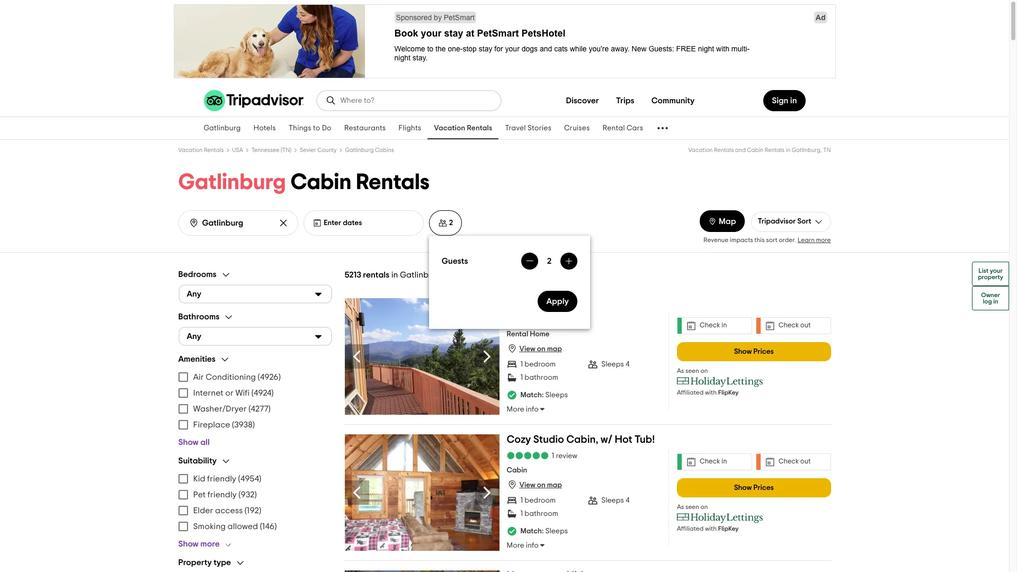 Task type: locate. For each thing, give the bounding box(es) containing it.
2 holidaylettings.com logo image from the top
[[677, 513, 764, 523]]

4 group from the top
[[178, 456, 332, 549]]

view on map button down home
[[507, 344, 562, 354]]

2 left increase icon
[[547, 257, 552, 266]]

2 vertical spatial gatlinburg
[[178, 171, 286, 193]]

0 vertical spatial match:
[[521, 392, 544, 399]]

1 vertical spatial 1 bathroom
[[521, 510, 559, 518]]

1 horizontal spatial vacation
[[434, 125, 466, 132]]

match: sleeps
[[521, 392, 568, 399], [521, 528, 568, 535]]

map for nest
[[547, 346, 562, 353]]

studio
[[534, 434, 564, 445]]

0 vertical spatial match: sleeps
[[521, 392, 568, 399]]

gatlinburg
[[204, 125, 241, 132], [345, 147, 374, 153], [178, 171, 286, 193]]

more
[[817, 237, 831, 243], [200, 540, 220, 548]]

check in for cozy studio cabin, w/ hot tub!
[[700, 459, 728, 465]]

1 more from the top
[[507, 406, 525, 414]]

0 vertical spatial flipkey
[[719, 389, 739, 396]]

vacation right flights
[[434, 125, 466, 132]]

match: for cozy
[[521, 528, 544, 535]]

sleeps 4 for falcons nest
[[602, 361, 630, 368]]

map
[[547, 346, 562, 353], [547, 482, 562, 489]]

prices
[[754, 348, 774, 355], [754, 484, 774, 492]]

0 vertical spatial info
[[526, 406, 539, 414]]

1 horizontal spatial vacation rentals
[[434, 125, 493, 132]]

view on map button
[[507, 344, 562, 354], [507, 480, 562, 490]]

0 vertical spatial affiliated
[[677, 389, 704, 396]]

1 check out from the top
[[779, 322, 811, 329]]

1 vertical spatial sleeps 4
[[602, 497, 630, 505]]

affiliated for falcons nest
[[677, 389, 704, 396]]

sevier
[[300, 147, 316, 153]]

match: sleeps for nest
[[521, 392, 568, 399]]

bedroom down 1 review
[[525, 497, 556, 505]]

affiliated
[[677, 389, 704, 396], [677, 526, 704, 532]]

1 show prices from the top
[[734, 348, 774, 355]]

falcons nest, vacation rental in gatlinburg image
[[345, 298, 500, 415]]

2 map from the top
[[547, 482, 562, 489]]

gatlinburg up usa link
[[204, 125, 241, 132]]

travel stories link
[[499, 117, 558, 139]]

1 holidaylettings.com logo image from the top
[[677, 377, 764, 387]]

1 vertical spatial vacation rentals link
[[178, 147, 224, 153]]

1 menu from the top
[[178, 369, 332, 433]]

affiliated with flipkey for falcons nest
[[677, 389, 739, 396]]

1 group from the top
[[178, 270, 332, 303]]

affiliated with flipkey for cozy studio cabin, w/ hot tub!
[[677, 526, 739, 532]]

order.
[[779, 237, 797, 243]]

w/
[[601, 434, 613, 445]]

any down bathrooms
[[187, 332, 201, 341]]

0 vertical spatial friendly
[[207, 475, 236, 483]]

flipkey for cozy studio cabin, w/ hot tub!
[[719, 526, 739, 532]]

3 group from the top
[[178, 354, 332, 448]]

tennessee (tn)
[[252, 147, 292, 153]]

2 affiliated from the top
[[677, 526, 704, 532]]

1 vertical spatial cabin
[[291, 171, 352, 193]]

any down bedrooms
[[187, 290, 201, 298]]

gatlinburg cabin rentals
[[178, 171, 430, 193]]

1 vertical spatial view on map
[[520, 482, 562, 489]]

2 check out from the top
[[779, 459, 811, 465]]

show all button
[[178, 437, 210, 448]]

1 as seen on from the top
[[677, 368, 708, 374]]

2 seen from the top
[[686, 504, 700, 510]]

1 vertical spatial more info
[[507, 542, 539, 550]]

2 inside popup button
[[449, 219, 453, 227]]

1 vertical spatial check out
[[779, 459, 811, 465]]

view on map for studio
[[520, 482, 562, 489]]

1 sleeps 4 from the top
[[602, 361, 630, 368]]

1 view from the top
[[520, 346, 536, 353]]

1 vertical spatial view on map button
[[507, 480, 562, 490]]

1 horizontal spatial rental
[[603, 125, 625, 132]]

2 out from the top
[[801, 459, 811, 465]]

rentals down gatlinburg link
[[204, 147, 224, 153]]

2 more info from the top
[[507, 542, 539, 550]]

more info for falcons
[[507, 406, 539, 414]]

friendly down the kid friendly (4954)
[[208, 491, 237, 499]]

1 vertical spatial as seen on
[[677, 504, 708, 510]]

2 any button from the top
[[178, 327, 332, 346]]

air
[[193, 373, 204, 381]]

view on map button down 1 review
[[507, 480, 562, 490]]

2 match: sleeps from the top
[[521, 528, 568, 535]]

tripadvisor sort
[[758, 218, 812, 225]]

0 vertical spatial more info
[[507, 406, 539, 414]]

rentals left travel
[[467, 125, 493, 132]]

5213
[[345, 271, 361, 279]]

vacation rentals link left travel
[[428, 117, 499, 139]]

1 horizontal spatial vacation rentals link
[[428, 117, 499, 139]]

air conditioning (4926)
[[193, 373, 281, 381]]

1 out from the top
[[801, 322, 811, 329]]

2 match: from the top
[[521, 528, 544, 535]]

1 bathroom for studio
[[521, 510, 559, 518]]

vacation left and
[[689, 147, 713, 153]]

2 with from the top
[[705, 526, 717, 532]]

1 vertical spatial map
[[547, 482, 562, 489]]

0 horizontal spatial more
[[200, 540, 220, 548]]

0 vertical spatial map
[[547, 346, 562, 353]]

gatlinburg,
[[792, 147, 822, 153]]

check out for falcons nest
[[779, 322, 811, 329]]

vacation rentals left travel
[[434, 125, 493, 132]]

2 up guests
[[449, 219, 453, 227]]

2 as seen on from the top
[[677, 504, 708, 510]]

match: for falcons
[[521, 392, 544, 399]]

0 horizontal spatial vacation
[[178, 147, 203, 153]]

1 bathroom
[[521, 374, 559, 382], [521, 510, 559, 518]]

show prices for cozy studio cabin, w/ hot tub!
[[734, 484, 774, 492]]

1 vertical spatial bedroom
[[525, 497, 556, 505]]

map down home
[[547, 346, 562, 353]]

1 bedroom down home
[[521, 361, 556, 368]]

0 vertical spatial search search field
[[341, 96, 492, 105]]

0 vertical spatial affiliated with flipkey
[[677, 389, 739, 396]]

restaurants
[[344, 125, 386, 132]]

search search field for search icon
[[341, 96, 492, 105]]

honeymoon hideaway, vacation rental in gatlinburg image
[[345, 571, 500, 572]]

more down smoking
[[200, 540, 220, 548]]

pet friendly (932)
[[193, 491, 257, 499]]

1 vertical spatial vacation rentals
[[178, 147, 224, 153]]

1 vertical spatial info
[[526, 542, 539, 550]]

0 horizontal spatial search search field
[[202, 218, 270, 228]]

1 prices from the top
[[754, 348, 774, 355]]

cabin,
[[567, 434, 599, 445]]

cabins
[[375, 147, 394, 153]]

1 vertical spatial search search field
[[202, 218, 270, 228]]

1 1 bathroom from the top
[[521, 374, 559, 382]]

menu for suitability
[[178, 471, 332, 535]]

1 any button from the top
[[178, 284, 332, 303]]

friendly for pet
[[208, 491, 237, 499]]

bathroom for nest
[[525, 374, 559, 382]]

vacation rentals link
[[428, 117, 499, 139], [178, 147, 224, 153]]

1 vertical spatial any button
[[178, 327, 332, 346]]

washer/dryer (4277)
[[193, 405, 271, 413]]

bedroom down home
[[525, 361, 556, 368]]

decrease image
[[526, 257, 534, 266]]

2 prices from the top
[[754, 484, 774, 492]]

enter dates button
[[304, 210, 424, 236]]

2 flipkey from the top
[[719, 526, 739, 532]]

view for falcons
[[520, 346, 536, 353]]

friendly for kid
[[207, 475, 236, 483]]

view on map
[[520, 346, 562, 353], [520, 482, 562, 489]]

0 horizontal spatial vacation rentals
[[178, 147, 224, 153]]

2 1 bedroom from the top
[[521, 497, 556, 505]]

2 info from the top
[[526, 542, 539, 550]]

0 vertical spatial seen
[[686, 368, 700, 374]]

to
[[313, 125, 320, 132]]

2 bathroom from the top
[[525, 510, 559, 518]]

increase image
[[565, 257, 573, 266]]

0 vertical spatial holidaylettings.com logo image
[[677, 377, 764, 387]]

show prices button
[[677, 342, 831, 361], [677, 478, 831, 497]]

0 vertical spatial cabin
[[748, 147, 764, 153]]

1 vertical spatial gatlinburg
[[345, 147, 374, 153]]

out for cozy studio cabin, w/ hot tub!
[[801, 459, 811, 465]]

0 vertical spatial prices
[[754, 348, 774, 355]]

vacation for the left vacation rentals link
[[178, 147, 203, 153]]

1 vertical spatial affiliated with flipkey
[[677, 526, 739, 532]]

1 vertical spatial view
[[520, 482, 536, 489]]

0 vertical spatial show prices button
[[677, 342, 831, 361]]

2 4 from the top
[[626, 497, 630, 505]]

view down rental home
[[520, 346, 536, 353]]

1 horizontal spatial 2
[[547, 257, 552, 266]]

falcons
[[507, 298, 544, 309]]

gatlinburg down usa at the left of the page
[[178, 171, 286, 193]]

1 vertical spatial bathroom
[[525, 510, 559, 518]]

rentals left and
[[714, 147, 734, 153]]

2 check in from the top
[[700, 459, 728, 465]]

2 friendly from the top
[[208, 491, 237, 499]]

1 vertical spatial show prices button
[[677, 478, 831, 497]]

0 vertical spatial view
[[520, 346, 536, 353]]

search search field for search image
[[202, 218, 270, 228]]

group
[[178, 270, 332, 303], [178, 312, 332, 346], [178, 354, 332, 448], [178, 456, 332, 549]]

smoking
[[193, 522, 226, 531]]

1 more info from the top
[[507, 406, 539, 414]]

more right learn
[[817, 237, 831, 243]]

1 vertical spatial rental
[[507, 331, 529, 338]]

2 group from the top
[[178, 312, 332, 346]]

1 vertical spatial out
[[801, 459, 811, 465]]

sort
[[798, 218, 812, 225]]

0 vertical spatial bathroom
[[525, 374, 559, 382]]

2 view on map from the top
[[520, 482, 562, 489]]

sign in link
[[764, 90, 806, 111]]

1 view on map button from the top
[[507, 344, 562, 354]]

any for bathrooms
[[187, 332, 201, 341]]

0 vertical spatial gatlinburg
[[204, 125, 241, 132]]

2 affiliated with flipkey from the top
[[677, 526, 739, 532]]

1 map from the top
[[547, 346, 562, 353]]

view on map down 1 review
[[520, 482, 562, 489]]

2 1 bathroom from the top
[[521, 510, 559, 518]]

gatlinburg for gatlinburg
[[204, 125, 241, 132]]

bathroom
[[525, 374, 559, 382], [525, 510, 559, 518]]

kid
[[193, 475, 205, 483]]

1 match: from the top
[[521, 392, 544, 399]]

1 friendly from the top
[[207, 475, 236, 483]]

cabin right and
[[748, 147, 764, 153]]

vacation
[[434, 125, 466, 132], [178, 147, 203, 153], [689, 147, 713, 153]]

rental left "cars"
[[603, 125, 625, 132]]

match: sleeps for studio
[[521, 528, 568, 535]]

1 horizontal spatial search search field
[[341, 96, 492, 105]]

friendly up pet friendly (932)
[[207, 475, 236, 483]]

0 vertical spatial as seen on
[[677, 368, 708, 374]]

group containing suitability
[[178, 456, 332, 549]]

dates
[[343, 219, 362, 227]]

1 vertical spatial check in
[[700, 459, 728, 465]]

show prices button for cozy studio cabin, w/ hot tub!
[[677, 478, 831, 497]]

menu containing kid friendly (4954)
[[178, 471, 332, 535]]

0 vertical spatial more
[[507, 406, 525, 414]]

apply button
[[538, 291, 578, 312]]

nest
[[546, 298, 568, 309]]

2 bedroom from the top
[[525, 497, 556, 505]]

owner
[[982, 292, 1001, 298]]

more info
[[507, 406, 539, 414], [507, 542, 539, 550]]

0 vertical spatial view on map button
[[507, 344, 562, 354]]

1 flipkey from the top
[[719, 389, 739, 396]]

2 any from the top
[[187, 332, 201, 341]]

1 4 from the top
[[626, 361, 630, 368]]

view on map for nest
[[520, 346, 562, 353]]

more for falcons nest
[[507, 406, 525, 414]]

apply
[[547, 297, 569, 306]]

as seen on
[[677, 368, 708, 374], [677, 504, 708, 510]]

hot
[[615, 434, 633, 445]]

1 vertical spatial any
[[187, 332, 201, 341]]

seen for falcons nest
[[686, 368, 700, 374]]

usa
[[232, 147, 243, 153]]

1 affiliated from the top
[[677, 389, 704, 396]]

vacation rentals for the left vacation rentals link
[[178, 147, 224, 153]]

affiliated for cozy studio cabin, w/ hot tub!
[[677, 526, 704, 532]]

tripadvisor
[[758, 218, 796, 225]]

holidaylettings.com logo image for falcons nest
[[677, 377, 764, 387]]

bedroom
[[525, 361, 556, 368], [525, 497, 556, 505]]

as
[[677, 368, 684, 374], [677, 504, 684, 510]]

(3938)
[[232, 421, 255, 429]]

show all
[[178, 438, 210, 447]]

None search field
[[317, 91, 501, 110]]

0 horizontal spatial rental
[[507, 331, 529, 338]]

menu containing air conditioning (4926)
[[178, 369, 332, 433]]

rental inside 'link'
[[603, 125, 625, 132]]

1 vertical spatial friendly
[[208, 491, 237, 499]]

0 vertical spatial as
[[677, 368, 684, 374]]

2 menu from the top
[[178, 471, 332, 535]]

0 vertical spatial check out
[[779, 322, 811, 329]]

1 vertical spatial match: sleeps
[[521, 528, 568, 535]]

0 horizontal spatial 2
[[449, 219, 453, 227]]

gatlinburg for gatlinburg cabins
[[345, 147, 374, 153]]

2 sleeps 4 from the top
[[602, 497, 630, 505]]

1 vertical spatial menu
[[178, 471, 332, 535]]

1 vertical spatial more
[[507, 542, 525, 550]]

0 vertical spatial more
[[817, 237, 831, 243]]

flipkey for falcons nest
[[719, 389, 739, 396]]

1 horizontal spatial cabin
[[507, 467, 528, 474]]

1 show prices button from the top
[[677, 342, 831, 361]]

1 vertical spatial 2
[[547, 257, 552, 266]]

search image
[[326, 95, 336, 106]]

gatlinburg.
[[400, 271, 444, 279]]

search search field right search image
[[202, 218, 270, 228]]

stories
[[528, 125, 552, 132]]

0 vertical spatial check in
[[700, 322, 728, 329]]

cabin down sevier county "link"
[[291, 171, 352, 193]]

1 check in from the top
[[700, 322, 728, 329]]

1 bedroom from the top
[[525, 361, 556, 368]]

1 vertical spatial 4
[[626, 497, 630, 505]]

seen
[[686, 368, 700, 374], [686, 504, 700, 510]]

0 vertical spatial menu
[[178, 369, 332, 433]]

match:
[[521, 392, 544, 399], [521, 528, 544, 535]]

1 seen from the top
[[686, 368, 700, 374]]

sleeps
[[602, 361, 624, 368], [546, 392, 568, 399], [602, 497, 624, 505], [546, 528, 568, 535]]

2 view on map button from the top
[[507, 480, 562, 490]]

0 vertical spatial view on map
[[520, 346, 562, 353]]

more inside dropdown button
[[200, 540, 220, 548]]

revenue
[[704, 237, 729, 243]]

cabin down cozy
[[507, 467, 528, 474]]

do
[[322, 125, 332, 132]]

0 vertical spatial out
[[801, 322, 811, 329]]

2 show prices button from the top
[[677, 478, 831, 497]]

0 vertical spatial 4
[[626, 361, 630, 368]]

0 vertical spatial rental
[[603, 125, 625, 132]]

show inside dropdown button
[[178, 540, 199, 548]]

0 vertical spatial sleeps 4
[[602, 361, 630, 368]]

internet
[[193, 389, 224, 397]]

1 vertical spatial flipkey
[[719, 526, 739, 532]]

1 vertical spatial match:
[[521, 528, 544, 535]]

Search search field
[[341, 96, 492, 105], [202, 218, 270, 228]]

0 vertical spatial any
[[187, 290, 201, 298]]

1 vertical spatial show prices
[[734, 484, 774, 492]]

1 view on map from the top
[[520, 346, 562, 353]]

4 for cozy studio cabin, w/ hot tub!
[[626, 497, 630, 505]]

vacation rentals link down gatlinburg link
[[178, 147, 224, 153]]

cruises link
[[558, 117, 597, 139]]

vacation down gatlinburg link
[[178, 147, 203, 153]]

1 match: sleeps from the top
[[521, 392, 568, 399]]

view down cozy
[[520, 482, 536, 489]]

1 vertical spatial prices
[[754, 484, 774, 492]]

group containing bedrooms
[[178, 270, 332, 303]]

impacts
[[730, 237, 754, 243]]

gatlinburg down the restaurants
[[345, 147, 374, 153]]

list your property
[[979, 268, 1004, 280]]

1 info from the top
[[526, 406, 539, 414]]

vacation rentals down gatlinburg link
[[178, 147, 224, 153]]

with for cozy studio cabin, w/ hot tub!
[[705, 526, 717, 532]]

1 vertical spatial 1 bedroom
[[521, 497, 556, 505]]

friendly
[[207, 475, 236, 483], [208, 491, 237, 499]]

show prices button for falcons nest
[[677, 342, 831, 361]]

rental left home
[[507, 331, 529, 338]]

bedroom for studio
[[525, 497, 556, 505]]

1 bedroom down 1 review
[[521, 497, 556, 505]]

1 any from the top
[[187, 290, 201, 298]]

map down 1 review
[[547, 482, 562, 489]]

bedroom for nest
[[525, 361, 556, 368]]

2 show prices from the top
[[734, 484, 774, 492]]

view on map down home
[[520, 346, 562, 353]]

rental
[[603, 125, 625, 132], [507, 331, 529, 338]]

2 more from the top
[[507, 542, 525, 550]]

1 vertical spatial seen
[[686, 504, 700, 510]]

more
[[507, 406, 525, 414], [507, 542, 525, 550]]

any button for bedrooms
[[178, 284, 332, 303]]

or
[[225, 389, 234, 397]]

1 1 bedroom from the top
[[521, 361, 556, 368]]

1 affiliated with flipkey from the top
[[677, 389, 739, 396]]

as seen on for cozy studio cabin, w/ hot tub!
[[677, 504, 708, 510]]

suitability
[[178, 457, 217, 465]]

things to do
[[289, 125, 332, 132]]

1 vertical spatial with
[[705, 526, 717, 532]]

0 vertical spatial vacation rentals
[[434, 125, 493, 132]]

1 vertical spatial holidaylettings.com logo image
[[677, 513, 764, 523]]

menu
[[178, 369, 332, 433], [178, 471, 332, 535]]

2 horizontal spatial vacation
[[689, 147, 713, 153]]

1 as from the top
[[677, 368, 684, 374]]

gatlinburg for gatlinburg cabin rentals
[[178, 171, 286, 193]]

holidaylettings.com logo image
[[677, 377, 764, 387], [677, 513, 764, 523]]

0 vertical spatial bedroom
[[525, 361, 556, 368]]

0 vertical spatial with
[[705, 389, 717, 396]]

search search field up flights
[[341, 96, 492, 105]]

2 view from the top
[[520, 482, 536, 489]]

1 vertical spatial more
[[200, 540, 220, 548]]

show prices
[[734, 348, 774, 355], [734, 484, 774, 492]]

guests
[[442, 257, 468, 265]]

0 vertical spatial show prices
[[734, 348, 774, 355]]

1 with from the top
[[705, 389, 717, 396]]

pet
[[193, 491, 206, 499]]

0 vertical spatial 1 bathroom
[[521, 374, 559, 382]]

1 bathroom from the top
[[525, 374, 559, 382]]

2 as from the top
[[677, 504, 684, 510]]

0 vertical spatial any button
[[178, 284, 332, 303]]

1 vertical spatial affiliated
[[677, 526, 704, 532]]

1 vertical spatial as
[[677, 504, 684, 510]]



Task type: vqa. For each thing, say whether or not it's contained in the screenshot.
fri jan 19 2024 cell
no



Task type: describe. For each thing, give the bounding box(es) containing it.
your
[[991, 268, 1003, 274]]

tn
[[824, 147, 831, 153]]

1 horizontal spatial more
[[817, 237, 831, 243]]

enter dates
[[324, 219, 362, 227]]

cars
[[627, 125, 644, 132]]

rentals down cabins
[[356, 171, 430, 193]]

tripadvisor image
[[204, 90, 303, 111]]

list your property button
[[973, 262, 1010, 286]]

hotels link
[[247, 117, 282, 139]]

2 vertical spatial cabin
[[507, 467, 528, 474]]

vacation rentals for the topmost vacation rentals link
[[434, 125, 493, 132]]

hotels
[[254, 125, 276, 132]]

check out for cozy studio cabin, w/ hot tub!
[[779, 459, 811, 465]]

rental for rental home
[[507, 331, 529, 338]]

wifi
[[236, 389, 250, 397]]

any for bedrooms
[[187, 290, 201, 298]]

tennessee (tn) link
[[252, 147, 292, 153]]

menu for amenities
[[178, 369, 332, 433]]

flights link
[[392, 117, 428, 139]]

prices for falcons nest
[[754, 348, 774, 355]]

usa link
[[232, 147, 243, 153]]

travel stories
[[505, 125, 552, 132]]

this
[[755, 237, 765, 243]]

group containing amenities
[[178, 354, 332, 448]]

elder
[[193, 507, 213, 515]]

tennessee
[[252, 147, 280, 153]]

property
[[178, 559, 212, 567]]

1 bedroom for falcons
[[521, 361, 556, 368]]

rental for rental cars
[[603, 125, 625, 132]]

1 review
[[552, 452, 578, 460]]

sign in
[[772, 96, 797, 105]]

2 horizontal spatial cabin
[[748, 147, 764, 153]]

gatlinburg cabins
[[345, 147, 394, 153]]

1 bathroom for nest
[[521, 374, 559, 382]]

(932)
[[239, 491, 257, 499]]

property type
[[178, 559, 231, 567]]

sort
[[767, 237, 778, 243]]

info for cozy
[[526, 542, 539, 550]]

sleeps 4 for cozy studio cabin, w/ hot tub!
[[602, 497, 630, 505]]

learn more link
[[798, 237, 831, 243]]

trips button
[[608, 90, 643, 111]]

as seen on for falcons nest
[[677, 368, 708, 374]]

prices for cozy studio cabin, w/ hot tub!
[[754, 484, 774, 492]]

internet or wifi (4924)
[[193, 389, 274, 397]]

any button for bathrooms
[[178, 327, 332, 346]]

info for falcons
[[526, 406, 539, 414]]

type
[[214, 559, 231, 567]]

all
[[200, 438, 210, 447]]

community
[[652, 96, 695, 105]]

map
[[719, 217, 737, 226]]

show inside button
[[178, 438, 199, 447]]

seen for cozy studio cabin, w/ hot tub!
[[686, 504, 700, 510]]

list
[[979, 268, 989, 274]]

things to do link
[[282, 117, 338, 139]]

falcons nest
[[507, 298, 568, 309]]

owner log in button
[[973, 286, 1010, 311]]

as for cozy studio cabin, w/ hot tub!
[[677, 504, 684, 510]]

4 for falcons nest
[[626, 361, 630, 368]]

sign
[[772, 96, 789, 105]]

home
[[530, 331, 550, 338]]

and
[[736, 147, 746, 153]]

2 button
[[429, 210, 462, 236]]

property
[[979, 274, 1004, 280]]

rental cars link
[[597, 117, 650, 139]]

bedrooms
[[178, 270, 217, 279]]

cozy studio cabin, w/ hot tub!
[[507, 434, 655, 445]]

cozy studio cabin, w/ hot tub! link
[[507, 434, 655, 449]]

view on map button for cozy
[[507, 480, 562, 490]]

(4277)
[[249, 405, 271, 413]]

discover
[[566, 96, 599, 105]]

rentals inside vacation rentals link
[[467, 125, 493, 132]]

learn
[[798, 237, 815, 243]]

owner log in
[[982, 292, 1001, 305]]

0 horizontal spatial vacation rentals link
[[178, 147, 224, 153]]

elder access (192)
[[193, 507, 261, 515]]

check in for falcons nest
[[700, 322, 728, 329]]

tub!
[[635, 434, 655, 445]]

show prices for falcons nest
[[734, 348, 774, 355]]

sevier county
[[300, 147, 337, 153]]

gatlinburg cabins link
[[345, 147, 394, 153]]

0 vertical spatial vacation rentals link
[[428, 117, 499, 139]]

1 bedroom for cozy
[[521, 497, 556, 505]]

bathroom for studio
[[525, 510, 559, 518]]

sevier county link
[[300, 147, 337, 153]]

rental cars
[[603, 125, 644, 132]]

enter
[[324, 219, 341, 227]]

amenities
[[178, 355, 216, 364]]

access
[[215, 507, 243, 515]]

cozy
[[507, 434, 531, 445]]

out for falcons nest
[[801, 322, 811, 329]]

0 horizontal spatial cabin
[[291, 171, 352, 193]]

cozy studio cabin, w/ hot tub!, vacation rental in gatlinburg image
[[345, 434, 500, 551]]

trips
[[616, 96, 635, 105]]

cruises
[[565, 125, 590, 132]]

group containing bathrooms
[[178, 312, 332, 346]]

as for falcons nest
[[677, 368, 684, 374]]

community button
[[643, 90, 704, 111]]

(4924)
[[252, 389, 274, 397]]

rentals
[[363, 271, 390, 279]]

bathrooms
[[178, 313, 220, 321]]

with for falcons nest
[[705, 389, 717, 396]]

holidaylettings.com logo image for cozy studio cabin, w/ hot tub!
[[677, 513, 764, 523]]

search image
[[188, 218, 199, 228]]

view for cozy
[[520, 482, 536, 489]]

more info for cozy
[[507, 542, 539, 550]]

map for studio
[[547, 482, 562, 489]]

rentals left 'gatlinburg,'
[[765, 147, 785, 153]]

rental home
[[507, 331, 550, 338]]

clear image
[[278, 218, 289, 228]]

more for cozy studio cabin, w/ hot tub!
[[507, 542, 525, 550]]

tripadvisor sort button
[[751, 212, 831, 232]]

fireplace
[[193, 421, 230, 429]]

vacation for the topmost vacation rentals link
[[434, 125, 466, 132]]

smoking allowed (146)
[[193, 522, 277, 531]]

show more
[[178, 540, 220, 548]]

5213 rentals in gatlinburg.
[[345, 271, 444, 279]]

view on map button for falcons
[[507, 344, 562, 354]]

things
[[289, 125, 312, 132]]

review
[[556, 452, 578, 460]]

in inside owner log in
[[994, 298, 999, 305]]

advertisement region
[[0, 4, 1010, 81]]

(tn)
[[281, 147, 292, 153]]

log
[[984, 298, 993, 305]]



